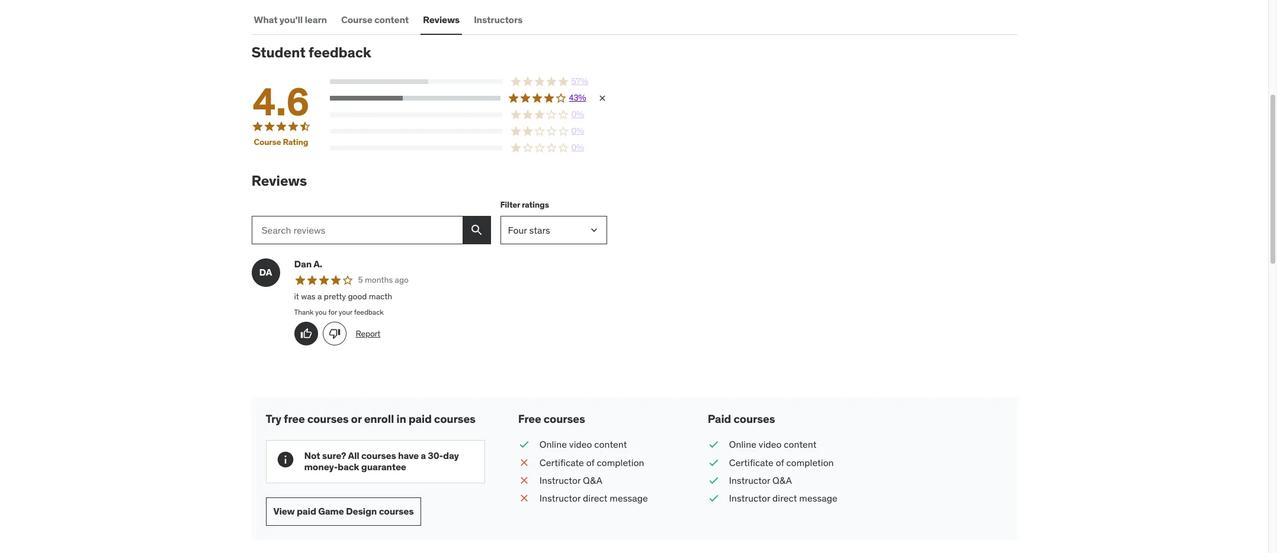 Task type: describe. For each thing, give the bounding box(es) containing it.
course content
[[341, 13, 409, 25]]

dan
[[294, 258, 312, 270]]

months
[[365, 275, 393, 286]]

in
[[396, 413, 406, 427]]

q&a for free courses
[[583, 475, 602, 487]]

57% button
[[330, 76, 607, 88]]

online video content for paid courses
[[729, 439, 817, 451]]

courses right design
[[379, 506, 414, 518]]

courses right paid at the bottom right of the page
[[734, 413, 775, 427]]

message for paid courses
[[799, 493, 838, 505]]

5
[[358, 275, 363, 286]]

free
[[518, 413, 541, 427]]

you
[[315, 308, 327, 317]]

was
[[301, 291, 316, 302]]

a.
[[313, 258, 322, 270]]

thank
[[294, 308, 314, 317]]

free courses
[[518, 413, 585, 427]]

it was a pretty good macth
[[294, 291, 392, 302]]

design
[[346, 506, 377, 518]]

submit search image
[[469, 223, 484, 237]]

video for free courses
[[569, 439, 592, 451]]

0 vertical spatial a
[[318, 291, 322, 302]]

paid courses
[[708, 413, 775, 427]]

57%
[[571, 76, 588, 87]]

completion for paid courses
[[786, 457, 834, 469]]

or
[[351, 413, 362, 427]]

of for paid courses
[[776, 457, 784, 469]]

reviews button
[[421, 5, 462, 34]]

30-
[[428, 450, 443, 462]]

courses up day
[[434, 413, 476, 427]]

your
[[339, 308, 352, 317]]

report button
[[356, 329, 380, 340]]

game
[[318, 506, 344, 518]]

enroll
[[364, 413, 394, 427]]

3 0% button from the top
[[330, 142, 607, 154]]

try free courses or enroll in paid courses
[[266, 413, 476, 427]]

good
[[348, 291, 367, 302]]

da
[[259, 267, 272, 279]]

learn
[[305, 13, 327, 25]]

you'll
[[279, 13, 303, 25]]

mark as unhelpful image
[[328, 328, 340, 340]]

2 0% from the top
[[571, 126, 584, 136]]

undo mark as helpful image
[[300, 328, 312, 340]]

completion for free courses
[[597, 457, 644, 469]]

back
[[338, 462, 359, 474]]

5 months ago
[[358, 275, 409, 286]]

have
[[398, 450, 419, 462]]

instructor q&a for paid courses
[[729, 475, 792, 487]]

instructor direct message for paid courses
[[729, 493, 838, 505]]

what
[[254, 13, 278, 25]]

guarantee
[[361, 462, 406, 474]]

content for free courses
[[594, 439, 627, 451]]

4.6
[[253, 78, 310, 125]]

not sure? all courses have a 30-day money-back guarantee
[[304, 450, 459, 474]]

instructor direct message for free courses
[[540, 493, 648, 505]]

certificate of completion for free courses
[[540, 457, 644, 469]]

direct for free courses
[[583, 493, 607, 505]]

xsmall image
[[597, 94, 607, 103]]

43%
[[569, 93, 586, 103]]

a inside 'not sure? all courses have a 30-day money-back guarantee'
[[421, 450, 426, 462]]

filter ratings
[[500, 200, 549, 211]]

Search reviews text field
[[251, 216, 462, 245]]

all
[[348, 450, 359, 462]]



Task type: locate. For each thing, give the bounding box(es) containing it.
2 completion from the left
[[786, 457, 834, 469]]

pretty
[[324, 291, 346, 302]]

student
[[251, 43, 305, 62]]

1 horizontal spatial paid
[[409, 413, 432, 427]]

0 vertical spatial feedback
[[309, 43, 371, 62]]

not
[[304, 450, 320, 462]]

2 horizontal spatial content
[[784, 439, 817, 451]]

online for free
[[540, 439, 567, 451]]

reviews inside "reviews" button
[[423, 13, 460, 25]]

content for paid courses
[[784, 439, 817, 451]]

online video content down free courses
[[540, 439, 627, 451]]

of for free courses
[[586, 457, 595, 469]]

course for course rating
[[254, 137, 281, 147]]

0 horizontal spatial certificate
[[540, 457, 584, 469]]

report
[[356, 329, 380, 339]]

ago
[[395, 275, 409, 286]]

1 vertical spatial feedback
[[354, 308, 384, 317]]

0 horizontal spatial paid
[[297, 506, 316, 518]]

a left 30- on the left bottom
[[421, 450, 426, 462]]

reviews left instructors
[[423, 13, 460, 25]]

0 horizontal spatial direct
[[583, 493, 607, 505]]

view paid game design courses
[[273, 506, 414, 518]]

a right was
[[318, 291, 322, 302]]

feedback down learn
[[309, 43, 371, 62]]

course rating
[[254, 137, 308, 147]]

1 vertical spatial reviews
[[251, 172, 307, 190]]

0 horizontal spatial reviews
[[251, 172, 307, 190]]

what you'll learn
[[254, 13, 327, 25]]

certificate for free
[[540, 457, 584, 469]]

student feedback
[[251, 43, 371, 62]]

course for course content
[[341, 13, 372, 25]]

for
[[328, 308, 337, 317]]

instructor direct message
[[540, 493, 648, 505], [729, 493, 838, 505]]

instructor q&a
[[540, 475, 602, 487], [729, 475, 792, 487]]

1 video from the left
[[569, 439, 592, 451]]

0 horizontal spatial message
[[610, 493, 648, 505]]

0 horizontal spatial of
[[586, 457, 595, 469]]

1 horizontal spatial completion
[[786, 457, 834, 469]]

0 vertical spatial reviews
[[423, 13, 460, 25]]

1 horizontal spatial a
[[421, 450, 426, 462]]

2 certificate of completion from the left
[[729, 457, 834, 469]]

message for free courses
[[610, 493, 648, 505]]

money-
[[304, 462, 338, 474]]

small image
[[708, 438, 720, 452], [518, 474, 530, 488], [708, 474, 720, 488], [708, 492, 720, 506]]

2 0% button from the top
[[330, 126, 607, 137]]

1 horizontal spatial instructor q&a
[[729, 475, 792, 487]]

direct
[[583, 493, 607, 505], [773, 493, 797, 505]]

0%
[[571, 109, 584, 120], [571, 126, 584, 136], [571, 142, 584, 153]]

paid right view
[[297, 506, 316, 518]]

free
[[284, 413, 305, 427]]

filter
[[500, 200, 520, 211]]

0 horizontal spatial q&a
[[583, 475, 602, 487]]

day
[[443, 450, 459, 462]]

0 vertical spatial 0%
[[571, 109, 584, 120]]

certificate down free courses
[[540, 457, 584, 469]]

2 instructor q&a from the left
[[729, 475, 792, 487]]

2 message from the left
[[799, 493, 838, 505]]

1 certificate of completion from the left
[[540, 457, 644, 469]]

reviews
[[423, 13, 460, 25], [251, 172, 307, 190]]

2 q&a from the left
[[773, 475, 792, 487]]

rating
[[283, 137, 308, 147]]

0 vertical spatial paid
[[409, 413, 432, 427]]

2 online video content from the left
[[729, 439, 817, 451]]

paid
[[708, 413, 731, 427]]

courses right all
[[361, 450, 396, 462]]

2 certificate from the left
[[729, 457, 774, 469]]

1 horizontal spatial of
[[776, 457, 784, 469]]

2 vertical spatial 0%
[[571, 142, 584, 153]]

1 horizontal spatial reviews
[[423, 13, 460, 25]]

1 direct from the left
[[583, 493, 607, 505]]

1 of from the left
[[586, 457, 595, 469]]

courses inside 'not sure? all courses have a 30-day money-back guarantee'
[[361, 450, 396, 462]]

try
[[266, 413, 281, 427]]

instructors button
[[472, 5, 525, 34]]

course inside button
[[341, 13, 372, 25]]

content inside button
[[374, 13, 409, 25]]

feedback down good
[[354, 308, 384, 317]]

0 horizontal spatial completion
[[597, 457, 644, 469]]

0 vertical spatial course
[[341, 13, 372, 25]]

3 0% from the top
[[571, 142, 584, 153]]

view paid game design courses link
[[266, 498, 421, 526]]

1 vertical spatial 0%
[[571, 126, 584, 136]]

1 vertical spatial course
[[254, 137, 281, 147]]

q&a for paid courses
[[773, 475, 792, 487]]

content
[[374, 13, 409, 25], [594, 439, 627, 451], [784, 439, 817, 451]]

1 message from the left
[[610, 493, 648, 505]]

0 horizontal spatial online
[[540, 439, 567, 451]]

1 completion from the left
[[597, 457, 644, 469]]

it
[[294, 291, 299, 302]]

online video content
[[540, 439, 627, 451], [729, 439, 817, 451]]

2 of from the left
[[776, 457, 784, 469]]

certificate down the paid courses
[[729, 457, 774, 469]]

what you'll learn button
[[251, 5, 329, 34]]

online
[[540, 439, 567, 451], [729, 439, 756, 451]]

1 certificate from the left
[[540, 457, 584, 469]]

direct for paid courses
[[773, 493, 797, 505]]

2 online from the left
[[729, 439, 756, 451]]

certificate for paid
[[729, 457, 774, 469]]

1 horizontal spatial video
[[759, 439, 782, 451]]

video down free courses
[[569, 439, 592, 451]]

1 horizontal spatial direct
[[773, 493, 797, 505]]

instructor q&a for free courses
[[540, 475, 602, 487]]

q&a
[[583, 475, 602, 487], [773, 475, 792, 487]]

1 0% button from the top
[[330, 109, 607, 121]]

1 horizontal spatial message
[[799, 493, 838, 505]]

1 online video content from the left
[[540, 439, 627, 451]]

courses right free
[[544, 413, 585, 427]]

0 horizontal spatial video
[[569, 439, 592, 451]]

2 vertical spatial 0% button
[[330, 142, 607, 154]]

online down the paid courses
[[729, 439, 756, 451]]

courses
[[307, 413, 349, 427], [434, 413, 476, 427], [544, 413, 585, 427], [734, 413, 775, 427], [361, 450, 396, 462], [379, 506, 414, 518]]

0 horizontal spatial instructor q&a
[[540, 475, 602, 487]]

video
[[569, 439, 592, 451], [759, 439, 782, 451]]

1 horizontal spatial instructor direct message
[[729, 493, 838, 505]]

online video content down the paid courses
[[729, 439, 817, 451]]

certificate of completion
[[540, 457, 644, 469], [729, 457, 834, 469]]

0 horizontal spatial online video content
[[540, 439, 627, 451]]

dan a.
[[294, 258, 322, 270]]

0 vertical spatial 0% button
[[330, 109, 607, 121]]

video for paid courses
[[759, 439, 782, 451]]

1 horizontal spatial online
[[729, 439, 756, 451]]

of
[[586, 457, 595, 469], [776, 457, 784, 469]]

course content button
[[339, 5, 411, 34]]

a
[[318, 291, 322, 302], [421, 450, 426, 462]]

2 instructor direct message from the left
[[729, 493, 838, 505]]

small image
[[518, 438, 530, 452], [518, 456, 530, 470], [708, 456, 720, 470], [518, 492, 530, 506]]

0% button
[[330, 109, 607, 121], [330, 126, 607, 137], [330, 142, 607, 154]]

view
[[273, 506, 295, 518]]

ratings
[[522, 200, 549, 211]]

online for paid
[[729, 439, 756, 451]]

1 0% from the top
[[571, 109, 584, 120]]

1 horizontal spatial q&a
[[773, 475, 792, 487]]

reviews down course rating
[[251, 172, 307, 190]]

sure?
[[322, 450, 346, 462]]

message
[[610, 493, 648, 505], [799, 493, 838, 505]]

instructors
[[474, 13, 523, 25]]

0 horizontal spatial content
[[374, 13, 409, 25]]

0 horizontal spatial a
[[318, 291, 322, 302]]

online video content for free courses
[[540, 439, 627, 451]]

2 video from the left
[[759, 439, 782, 451]]

0 horizontal spatial course
[[254, 137, 281, 147]]

certificate
[[540, 457, 584, 469], [729, 457, 774, 469]]

1 horizontal spatial content
[[594, 439, 627, 451]]

certificate of completion down the paid courses
[[729, 457, 834, 469]]

feedback
[[309, 43, 371, 62], [354, 308, 384, 317]]

0 horizontal spatial instructor direct message
[[540, 493, 648, 505]]

1 horizontal spatial online video content
[[729, 439, 817, 451]]

1 vertical spatial paid
[[297, 506, 316, 518]]

1 online from the left
[[540, 439, 567, 451]]

macth
[[369, 291, 392, 302]]

2 direct from the left
[[773, 493, 797, 505]]

course
[[341, 13, 372, 25], [254, 137, 281, 147]]

1 instructor direct message from the left
[[540, 493, 648, 505]]

paid
[[409, 413, 432, 427], [297, 506, 316, 518]]

course left rating
[[254, 137, 281, 147]]

certificate of completion for paid courses
[[729, 457, 834, 469]]

1 vertical spatial 0% button
[[330, 126, 607, 137]]

courses left or
[[307, 413, 349, 427]]

1 horizontal spatial course
[[341, 13, 372, 25]]

1 q&a from the left
[[583, 475, 602, 487]]

online down free courses
[[540, 439, 567, 451]]

1 vertical spatial a
[[421, 450, 426, 462]]

1 instructor q&a from the left
[[540, 475, 602, 487]]

thank you for your feedback
[[294, 308, 384, 317]]

paid right in
[[409, 413, 432, 427]]

0 horizontal spatial certificate of completion
[[540, 457, 644, 469]]

completion
[[597, 457, 644, 469], [786, 457, 834, 469]]

course right learn
[[341, 13, 372, 25]]

paid inside view paid game design courses link
[[297, 506, 316, 518]]

instructor
[[540, 475, 581, 487], [729, 475, 770, 487], [540, 493, 581, 505], [729, 493, 770, 505]]

1 horizontal spatial certificate
[[729, 457, 774, 469]]

certificate of completion down free courses
[[540, 457, 644, 469]]

video down the paid courses
[[759, 439, 782, 451]]

43% button
[[330, 92, 607, 104]]

1 horizontal spatial certificate of completion
[[729, 457, 834, 469]]



Task type: vqa. For each thing, say whether or not it's contained in the screenshot.
back
yes



